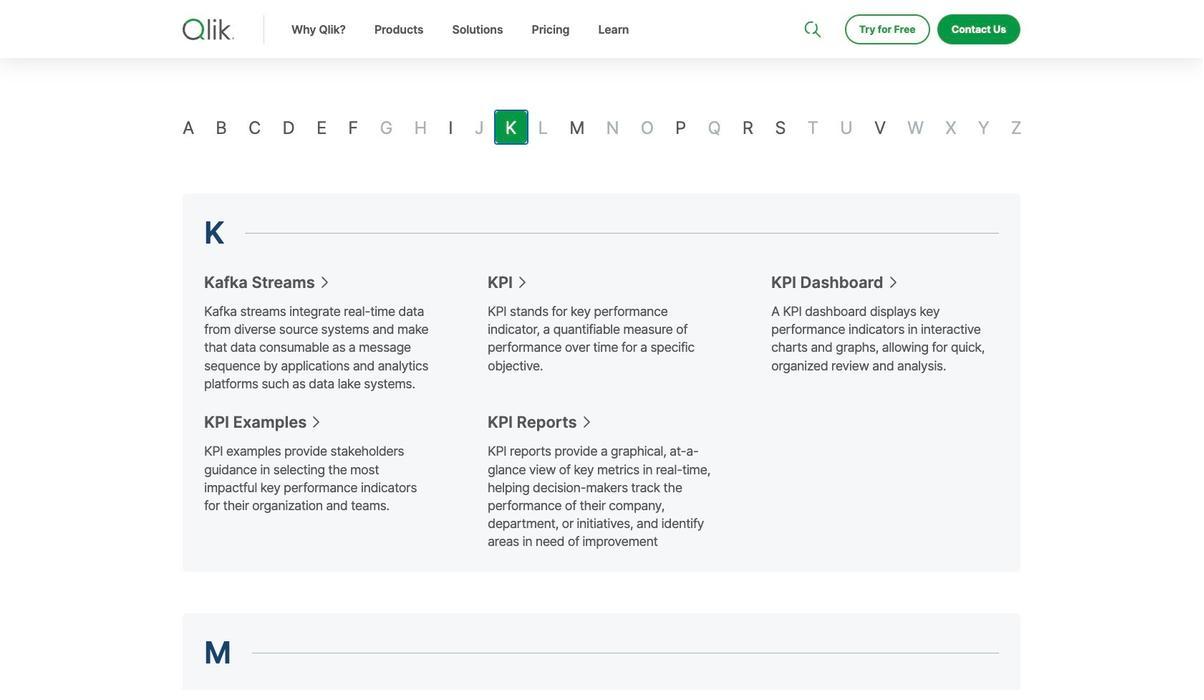 Task type: describe. For each thing, give the bounding box(es) containing it.
login image
[[975, 0, 987, 11]]

qlik image
[[183, 19, 234, 40]]

support image
[[806, 0, 818, 11]]



Task type: vqa. For each thing, say whether or not it's contained in the screenshot.
application
no



Task type: locate. For each thing, give the bounding box(es) containing it.
company image
[[889, 0, 901, 11]]



